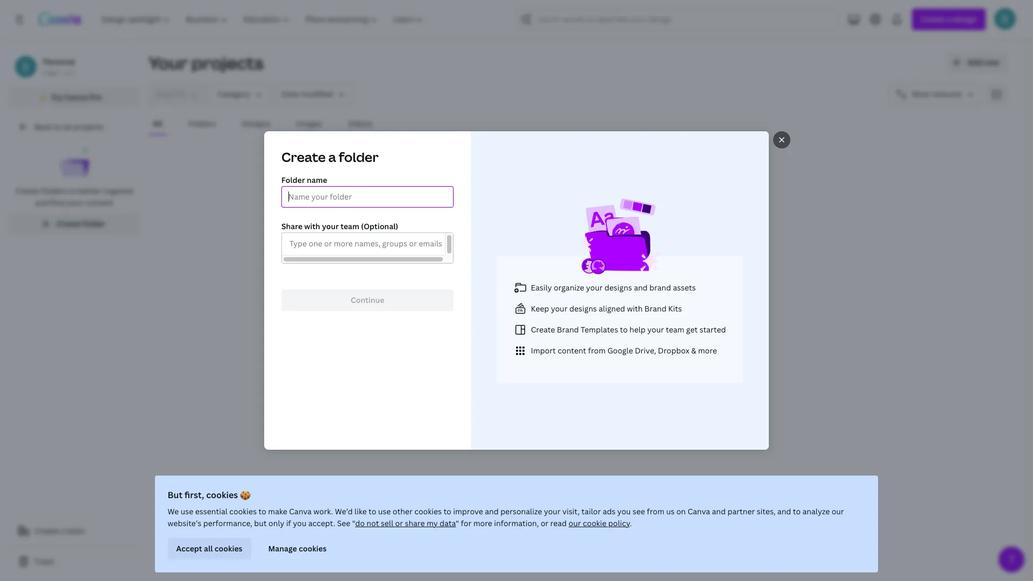 Task type: locate. For each thing, give the bounding box(es) containing it.
0 horizontal spatial "
[[353, 518, 356, 529]]

more right for
[[474, 518, 493, 529]]

Folder name text field
[[289, 187, 447, 207]]

first,
[[185, 489, 205, 501]]

videos
[[348, 118, 373, 129]]

0 horizontal spatial more
[[474, 518, 493, 529]]

2 use from the left
[[379, 507, 391, 517]]

1 vertical spatial brand
[[557, 324, 579, 335]]

and inside create folders to better organize and find your content
[[35, 198, 49, 208]]

0 vertical spatial projects
[[192, 51, 264, 74]]

get left started. at the right top of the page
[[682, 281, 692, 290]]

0 vertical spatial from
[[588, 345, 606, 356]]

content right 'import'
[[558, 345, 587, 356]]

0 horizontal spatial canva
[[65, 92, 87, 102]]

1 vertical spatial more
[[474, 518, 493, 529]]

0 horizontal spatial a
[[60, 526, 65, 536]]

2 horizontal spatial canva
[[688, 507, 711, 517]]

to inside designs and items you own will appear here anything you design or upload can be found here. create a design or folder to get started.
[[673, 281, 680, 290]]

brand left kits on the bottom right of the page
[[645, 303, 667, 314]]

1 vertical spatial create folder
[[605, 310, 654, 320]]

1 vertical spatial content
[[558, 345, 587, 356]]

0 vertical spatial content
[[85, 198, 114, 208]]

we use essential cookies to make canva work. we'd like to use other cookies to improve and personalize your visit, tailor ads you see from us on canva and partner sites, and to analyze our website's performance, but only if you accept. see "
[[168, 507, 845, 529]]

our
[[832, 507, 845, 517], [569, 518, 582, 529]]

team up "type one or more names, groups or e​​ma​il​s" text box
[[341, 221, 359, 231]]

find
[[51, 198, 65, 208]]

visit,
[[563, 507, 580, 517]]

aligned
[[599, 303, 625, 314]]

0 horizontal spatial use
[[181, 507, 194, 517]]

0 vertical spatial designs
[[605, 282, 632, 293]]

with right share
[[304, 221, 320, 231]]

other
[[393, 507, 413, 517]]

team up trash link
[[67, 526, 85, 536]]

to up data
[[444, 507, 452, 517]]

create down upload
[[516, 310, 541, 320]]

None search field
[[516, 9, 839, 30]]

create a team
[[34, 526, 85, 536]]

1 horizontal spatial designs
[[605, 282, 632, 293]]

more inside 'but first, cookies 🍪' dialog
[[474, 518, 493, 529]]

from left the us
[[648, 507, 665, 517]]

1 horizontal spatial create folder
[[605, 310, 654, 320]]

2 horizontal spatial a
[[618, 281, 621, 290]]

folder down here
[[653, 281, 672, 290]]

design
[[482, 281, 503, 290], [623, 281, 643, 290], [542, 310, 566, 320]]

team inside "button"
[[67, 526, 85, 536]]

"
[[353, 518, 356, 529], [456, 518, 460, 529]]

1 vertical spatial our
[[569, 518, 582, 529]]

designs inside designs and items you own will appear here anything you design or upload can be found here. create a design or folder to get started.
[[476, 263, 513, 276]]

keep your designs aligned with brand kits
[[531, 303, 682, 314]]

0 vertical spatial team
[[341, 221, 359, 231]]

our right analyze
[[832, 507, 845, 517]]

designs up upload
[[476, 263, 513, 276]]

1 vertical spatial designs
[[476, 263, 513, 276]]

0 horizontal spatial team
[[67, 526, 85, 536]]

our down visit,
[[569, 518, 582, 529]]

folders button
[[184, 114, 220, 134]]

create down 'will'
[[595, 281, 616, 290]]

1 horizontal spatial design
[[542, 310, 566, 320]]

designs inside button
[[242, 118, 270, 129]]

cookies down accept.
[[299, 544, 327, 554]]

use up website's on the bottom left of the page
[[181, 507, 194, 517]]

canva right on
[[688, 507, 711, 517]]

and left find
[[35, 198, 49, 208]]

from
[[588, 345, 606, 356], [648, 507, 665, 517]]

1 horizontal spatial "
[[456, 518, 460, 529]]

top level navigation element
[[95, 9, 433, 30]]

0 horizontal spatial our
[[569, 518, 582, 529]]

team down kits on the bottom right of the page
[[666, 324, 685, 335]]

get
[[682, 281, 692, 290], [687, 324, 698, 335]]

1 " from the left
[[353, 518, 356, 529]]

more right "&"
[[698, 345, 717, 356]]

" left for
[[456, 518, 460, 529]]

use up sell
[[379, 507, 391, 517]]

create up trash
[[34, 526, 59, 536]]

your right find
[[67, 198, 83, 208]]

0 vertical spatial brand
[[645, 303, 667, 314]]

0 vertical spatial our
[[832, 507, 845, 517]]

create left the folders
[[15, 186, 39, 196]]

folder down better
[[83, 219, 105, 229]]

brand down create design
[[557, 324, 579, 335]]

get left started at the right bottom of the page
[[687, 324, 698, 335]]

create
[[282, 148, 326, 166], [15, 186, 39, 196], [56, 219, 81, 229], [595, 281, 616, 290], [516, 310, 541, 320], [605, 310, 630, 320], [531, 324, 555, 335], [34, 526, 59, 536]]

your
[[67, 198, 83, 208], [322, 221, 339, 231], [586, 282, 603, 293], [551, 303, 568, 314], [648, 324, 664, 335], [544, 507, 561, 517]]

1 horizontal spatial more
[[698, 345, 717, 356]]

a inside "button"
[[60, 526, 65, 536]]

&
[[692, 345, 697, 356]]

but
[[168, 489, 183, 501]]

to right back
[[54, 122, 61, 132]]

0 vertical spatial get
[[682, 281, 692, 290]]

folder inside designs and items you own will appear here anything you design or upload can be found here. create a design or folder to get started.
[[653, 281, 672, 290]]

create folder down create folders to better organize and find your content
[[56, 219, 105, 229]]

you right the if
[[293, 518, 307, 529]]

1 vertical spatial with
[[627, 303, 643, 314]]

0 vertical spatial create folder
[[56, 219, 105, 229]]

0 horizontal spatial projects
[[74, 122, 104, 132]]

from inside the we use essential cookies to make canva work. we'd like to use other cookies to improve and personalize your visit, tailor ads you see from us on canva and partner sites, and to analyze our website's performance, but only if you accept. see "
[[648, 507, 665, 517]]

organize down items
[[554, 282, 585, 293]]

" right see
[[353, 518, 356, 529]]

you
[[564, 263, 581, 276], [469, 281, 481, 290], [618, 507, 631, 517], [293, 518, 307, 529]]

create folder up create brand templates to help your team get started
[[605, 310, 654, 320]]

your inside create folders to better organize and find your content
[[67, 198, 83, 208]]

team
[[341, 221, 359, 231], [666, 324, 685, 335], [67, 526, 85, 536]]

pro
[[89, 92, 102, 102]]

you up found
[[564, 263, 581, 276]]

see
[[338, 518, 351, 529]]

to right brand
[[673, 281, 680, 290]]

back to all projects link
[[9, 116, 140, 138]]

0 horizontal spatial all
[[63, 122, 72, 132]]

create down find
[[56, 219, 81, 229]]

make
[[269, 507, 288, 517]]

do not sell or share my data " for more information, or read our cookie policy .
[[356, 518, 633, 529]]

create folder button
[[9, 213, 140, 235], [584, 304, 662, 326]]

and up upload
[[515, 263, 533, 276]]

designs left images at the left top of page
[[242, 118, 270, 129]]

folder
[[339, 148, 379, 166], [83, 219, 105, 229], [653, 281, 672, 290], [631, 310, 654, 320]]

1 vertical spatial designs
[[570, 303, 597, 314]]

own
[[584, 263, 603, 276]]

1 vertical spatial create folder button
[[584, 304, 662, 326]]

brand
[[645, 303, 667, 314], [557, 324, 579, 335]]

create up folder name
[[282, 148, 326, 166]]

with
[[304, 221, 320, 231], [627, 303, 643, 314]]

0 horizontal spatial design
[[482, 281, 503, 290]]

canva
[[65, 92, 87, 102], [290, 507, 312, 517], [688, 507, 711, 517]]

0 horizontal spatial content
[[85, 198, 114, 208]]

templates
[[581, 324, 619, 335]]

assets
[[673, 282, 696, 293]]

canva up the if
[[290, 507, 312, 517]]

use
[[181, 507, 194, 517], [379, 507, 391, 517]]

a
[[329, 148, 336, 166], [618, 281, 621, 290], [60, 526, 65, 536]]

from down templates on the bottom of the page
[[588, 345, 606, 356]]

accept.
[[309, 518, 336, 529]]

designs down here.
[[570, 303, 597, 314]]

2 " from the left
[[456, 518, 460, 529]]

create inside "button"
[[516, 310, 541, 320]]

1 vertical spatial organize
[[554, 282, 585, 293]]

to left better
[[69, 186, 76, 196]]

and inside designs and items you own will appear here anything you design or upload can be found here. create a design or folder to get started.
[[515, 263, 533, 276]]

create inside designs and items you own will appear here anything you design or upload can be found here. create a design or folder to get started.
[[595, 281, 616, 290]]

folder up help at bottom right
[[631, 310, 654, 320]]

1 horizontal spatial designs
[[476, 263, 513, 276]]

1 horizontal spatial a
[[329, 148, 336, 166]]

•
[[59, 68, 61, 78]]

canva right try on the left top
[[65, 92, 87, 102]]

0 vertical spatial create folder button
[[9, 213, 140, 235]]

designs down 'will'
[[605, 282, 632, 293]]

us
[[667, 507, 675, 517]]

organize right better
[[103, 186, 133, 196]]

design down be
[[542, 310, 566, 320]]

content down better
[[85, 198, 114, 208]]

0 horizontal spatial organize
[[103, 186, 133, 196]]

here.
[[578, 281, 594, 290]]

all right the accept at the bottom
[[204, 544, 213, 554]]

2 vertical spatial a
[[60, 526, 65, 536]]

0 horizontal spatial create folder
[[56, 219, 105, 229]]

0 horizontal spatial create folder button
[[9, 213, 140, 235]]

google
[[608, 345, 633, 356]]

1 horizontal spatial use
[[379, 507, 391, 517]]

projects
[[192, 51, 264, 74], [74, 122, 104, 132]]

1 vertical spatial from
[[648, 507, 665, 517]]

1 horizontal spatial content
[[558, 345, 587, 356]]

0 horizontal spatial designs
[[570, 303, 597, 314]]

0 vertical spatial designs
[[242, 118, 270, 129]]

and up do not sell or share my data " for more information, or read our cookie policy .
[[485, 507, 499, 517]]

and down appear
[[634, 282, 648, 293]]

design down appear
[[623, 281, 643, 290]]

do
[[356, 518, 365, 529]]

content
[[85, 198, 114, 208], [558, 345, 587, 356]]

our inside the we use essential cookies to make canva work. we'd like to use other cookies to improve and personalize your visit, tailor ads you see from us on canva and partner sites, and to analyze our website's performance, but only if you accept. see "
[[832, 507, 845, 517]]

1 horizontal spatial brand
[[645, 303, 667, 314]]

all
[[153, 118, 163, 129]]

1 horizontal spatial create folder button
[[584, 304, 662, 326]]

0 vertical spatial all
[[63, 122, 72, 132]]

content inside create folders to better organize and find your content
[[85, 198, 114, 208]]

or
[[504, 281, 511, 290], [645, 281, 651, 290], [396, 518, 403, 529], [541, 518, 549, 529]]

1 horizontal spatial our
[[832, 507, 845, 517]]

back to all projects
[[34, 122, 104, 132]]

manage cookies button
[[260, 538, 336, 560]]

1 horizontal spatial all
[[204, 544, 213, 554]]

only
[[269, 518, 285, 529]]

import
[[531, 345, 556, 356]]

1 vertical spatial all
[[204, 544, 213, 554]]

1 use from the left
[[181, 507, 194, 517]]

here
[[660, 263, 681, 276]]

0 vertical spatial a
[[329, 148, 336, 166]]

cookies down "performance,"
[[215, 544, 243, 554]]

2 horizontal spatial team
[[666, 324, 685, 335]]

data
[[440, 518, 456, 529]]

0 horizontal spatial designs
[[242, 118, 270, 129]]

cookies
[[207, 489, 238, 501], [230, 507, 257, 517], [415, 507, 442, 517], [215, 544, 243, 554], [299, 544, 327, 554]]

all right back
[[63, 122, 72, 132]]

or right sell
[[396, 518, 403, 529]]

we
[[168, 507, 179, 517]]

a for folder
[[329, 148, 336, 166]]

folders
[[41, 186, 67, 196]]

tailor
[[582, 507, 601, 517]]

a for team
[[60, 526, 65, 536]]

with up help at bottom right
[[627, 303, 643, 314]]

share
[[405, 518, 425, 529]]

create design button
[[495, 304, 575, 326]]

your up the read
[[544, 507, 561, 517]]

cookies up my
[[415, 507, 442, 517]]

" inside the we use essential cookies to make canva work. we'd like to use other cookies to improve and personalize your visit, tailor ads you see from us on canva and partner sites, and to analyze our website's performance, but only if you accept. see "
[[353, 518, 356, 529]]

design left upload
[[482, 281, 503, 290]]

0 vertical spatial more
[[698, 345, 717, 356]]

1 vertical spatial a
[[618, 281, 621, 290]]

to left help at bottom right
[[620, 324, 628, 335]]

0 horizontal spatial with
[[304, 221, 320, 231]]

0 vertical spatial organize
[[103, 186, 133, 196]]

started.
[[693, 281, 717, 290]]

1 horizontal spatial from
[[648, 507, 665, 517]]

2 vertical spatial team
[[67, 526, 85, 536]]

we'd
[[335, 507, 353, 517]]



Task type: vqa. For each thing, say whether or not it's contained in the screenshot.
Canva
yes



Task type: describe. For each thing, give the bounding box(es) containing it.
analyze
[[803, 507, 831, 517]]

and left "partner"
[[713, 507, 726, 517]]

accept all cookies button
[[168, 538, 251, 560]]

1
[[72, 68, 75, 78]]

not
[[367, 518, 380, 529]]

import content from google drive, dropbox & more
[[531, 345, 717, 356]]

cookies inside button
[[299, 544, 327, 554]]

easily organize your designs and brand assets
[[531, 282, 696, 293]]

create a folder
[[282, 148, 379, 166]]

create inside create folders to better organize and find your content
[[15, 186, 39, 196]]

work.
[[314, 507, 334, 517]]

create up create brand templates to help your team get started
[[605, 310, 630, 320]]

drive,
[[635, 345, 656, 356]]

free •
[[43, 68, 61, 78]]

cookie
[[583, 518, 607, 529]]

continue button
[[282, 290, 454, 311]]

create design
[[516, 310, 566, 320]]

1 horizontal spatial projects
[[192, 51, 264, 74]]

1 vertical spatial projects
[[74, 122, 104, 132]]

your projects
[[149, 51, 264, 74]]

brand
[[650, 282, 671, 293]]

kits
[[669, 303, 682, 314]]

create brand templates to help your team get started
[[531, 324, 726, 335]]

(optional)
[[361, 221, 398, 231]]

cookies up essential
[[207, 489, 238, 501]]

see
[[633, 507, 646, 517]]

to up but
[[259, 507, 267, 517]]

manage
[[269, 544, 297, 554]]

free
[[43, 68, 57, 78]]

but first, cookies 🍪 dialog
[[155, 476, 879, 573]]

anything
[[440, 281, 467, 290]]

help
[[630, 324, 646, 335]]

you up the policy at the bottom of the page
[[618, 507, 631, 517]]

try canva pro button
[[9, 87, 140, 108]]

easily
[[531, 282, 552, 293]]

organize inside create folders to better organize and find your content
[[103, 186, 133, 196]]

images button
[[292, 114, 327, 134]]

folders
[[188, 118, 216, 129]]

videos button
[[344, 114, 377, 134]]

like
[[355, 507, 367, 517]]

can
[[536, 281, 547, 290]]

.
[[631, 518, 633, 529]]

your down "own"
[[586, 282, 603, 293]]

started
[[700, 324, 726, 335]]

all button
[[149, 114, 167, 134]]

information,
[[495, 518, 539, 529]]

ads
[[603, 507, 616, 517]]

designs for designs
[[242, 118, 270, 129]]

our cookie policy link
[[569, 518, 631, 529]]

cookies down 🍪
[[230, 507, 257, 517]]

read
[[551, 518, 567, 529]]

trash
[[34, 557, 54, 567]]

to left analyze
[[794, 507, 801, 517]]

personalize
[[501, 507, 543, 517]]

trash link
[[9, 551, 140, 573]]

will
[[606, 263, 622, 276]]

designs for designs and items you own will appear here anything you design or upload can be found here. create a design or folder to get started.
[[476, 263, 513, 276]]

1 horizontal spatial organize
[[554, 282, 585, 293]]

sites,
[[757, 507, 776, 517]]

accept all cookies
[[177, 544, 243, 554]]

folder
[[282, 175, 305, 185]]

all inside button
[[204, 544, 213, 554]]

1 vertical spatial team
[[666, 324, 685, 335]]

folder down videos button on the left
[[339, 148, 379, 166]]

found
[[558, 281, 577, 290]]

website's
[[168, 518, 202, 529]]

dropbox
[[658, 345, 690, 356]]

upload
[[512, 281, 534, 290]]

🍪
[[240, 489, 251, 501]]

1 vertical spatial get
[[687, 324, 698, 335]]

designs and items you own will appear here anything you design or upload can be found here. create a design or folder to get started.
[[440, 263, 717, 290]]

to inside create folders to better organize and find your content
[[69, 186, 76, 196]]

if
[[287, 518, 292, 529]]

share with your team (optional)
[[282, 221, 398, 231]]

0 vertical spatial with
[[304, 221, 320, 231]]

or left upload
[[504, 281, 511, 290]]

create a team button
[[9, 521, 140, 542]]

to right "like"
[[369, 507, 377, 517]]

but first, cookies 🍪
[[168, 489, 251, 501]]

policy
[[609, 518, 631, 529]]

you right anything
[[469, 281, 481, 290]]

personal
[[43, 57, 75, 67]]

2 horizontal spatial design
[[623, 281, 643, 290]]

your
[[149, 51, 188, 74]]

on
[[677, 507, 686, 517]]

improve
[[454, 507, 484, 517]]

continue
[[351, 295, 385, 305]]

accept
[[177, 544, 203, 554]]

manage cookies
[[269, 544, 327, 554]]

do not sell or share my data link
[[356, 518, 456, 529]]

your inside the we use essential cookies to make canva work. we'd like to use other cookies to improve and personalize your visit, tailor ads you see from us on canva and partner sites, and to analyze our website's performance, but only if you accept. see "
[[544, 507, 561, 517]]

0 horizontal spatial from
[[588, 345, 606, 356]]

Type one or more names, groups or e​​ma​il​s text field
[[286, 237, 446, 252]]

folder name
[[282, 175, 327, 185]]

be
[[549, 281, 556, 290]]

your right keep
[[551, 303, 568, 314]]

create folders to better organize and find your content
[[15, 186, 133, 208]]

1 horizontal spatial with
[[627, 303, 643, 314]]

essential
[[196, 507, 228, 517]]

sell
[[381, 518, 394, 529]]

or left the read
[[541, 518, 549, 529]]

get inside designs and items you own will appear here anything you design or upload can be found here. create a design or folder to get started.
[[682, 281, 692, 290]]

try
[[51, 92, 63, 102]]

but
[[255, 518, 267, 529]]

design inside "button"
[[542, 310, 566, 320]]

my
[[427, 518, 438, 529]]

and right sites, at the right
[[778, 507, 792, 517]]

try canva pro
[[51, 92, 102, 102]]

1 horizontal spatial team
[[341, 221, 359, 231]]

partner
[[728, 507, 756, 517]]

cookies inside button
[[215, 544, 243, 554]]

0 horizontal spatial brand
[[557, 324, 579, 335]]

share
[[282, 221, 303, 231]]

canva inside button
[[65, 92, 87, 102]]

your right share
[[322, 221, 339, 231]]

create down create design
[[531, 324, 555, 335]]

for
[[461, 518, 472, 529]]

name
[[307, 175, 327, 185]]

create inside "button"
[[34, 526, 59, 536]]

or down appear
[[645, 281, 651, 290]]

1 horizontal spatial canva
[[290, 507, 312, 517]]

your right help at bottom right
[[648, 324, 664, 335]]

performance,
[[204, 518, 253, 529]]

items
[[535, 263, 561, 276]]

a inside designs and items you own will appear here anything you design or upload can be found here. create a design or folder to get started.
[[618, 281, 621, 290]]

designs button
[[237, 114, 275, 134]]

appear
[[624, 263, 658, 276]]



